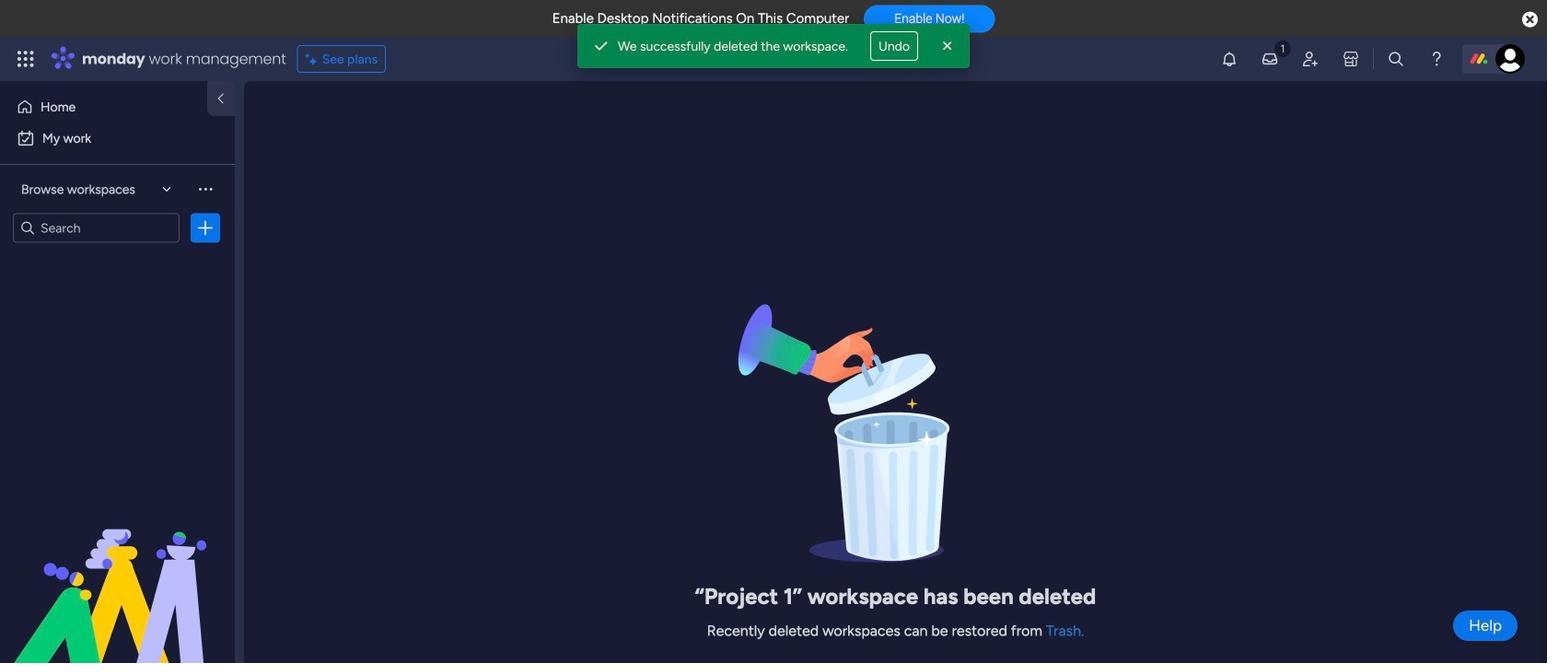 Task type: vqa. For each thing, say whether or not it's contained in the screenshot.
Update feed image
yes



Task type: describe. For each thing, give the bounding box(es) containing it.
monday marketplace image
[[1342, 50, 1360, 68]]

2 option from the top
[[11, 123, 224, 153]]

options image
[[196, 219, 215, 237]]

help image
[[1428, 50, 1446, 68]]

select product image
[[17, 50, 35, 68]]

john smith image
[[1496, 44, 1525, 74]]

invite members image
[[1302, 50, 1320, 68]]

1 option from the top
[[11, 92, 196, 122]]

lottie animation element
[[0, 477, 235, 663]]

close image
[[939, 37, 957, 55]]

notifications image
[[1220, 50, 1239, 68]]

workspace options image
[[196, 180, 215, 198]]

dapulse close image
[[1523, 11, 1538, 29]]



Task type: locate. For each thing, give the bounding box(es) containing it.
lottie animation image
[[0, 477, 235, 663]]

1 vertical spatial option
[[11, 123, 224, 153]]

update feed image
[[1261, 50, 1279, 68]]

option
[[11, 92, 196, 122], [11, 123, 224, 153]]

search everything image
[[1387, 50, 1406, 68]]

see plans image
[[306, 49, 322, 69]]

1 image
[[1275, 38, 1291, 58]]

0 vertical spatial option
[[11, 92, 196, 122]]

Search in workspace field
[[39, 217, 154, 239]]

alert
[[578, 24, 970, 68]]



